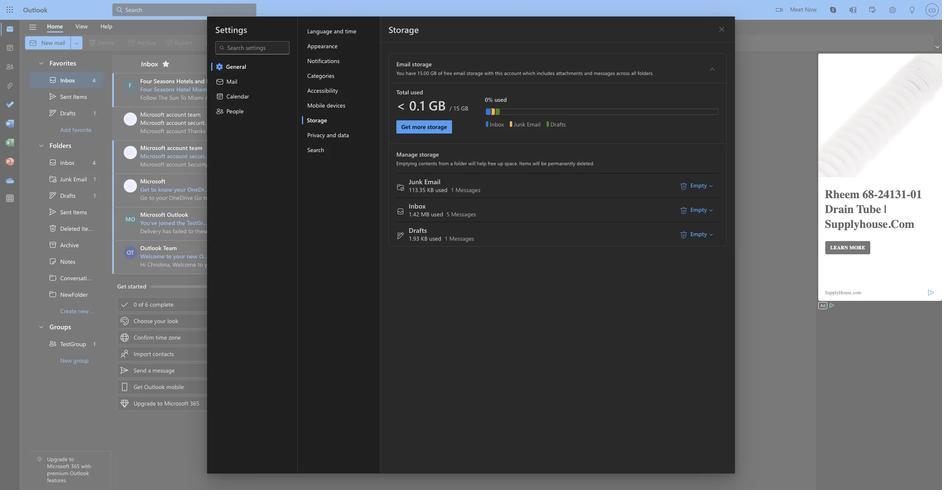 Task type: describe. For each thing, give the bounding box(es) containing it.
get inside microsoft get to know your onedrive – how to back up your pc and mobile
[[140, 186, 150, 194]]

accessibility
[[307, 87, 338, 95]]

a inside manage storage emptying contents from a folder will help free up space. items will be permanently deleted.
[[451, 160, 453, 167]]

onedrive image
[[6, 177, 14, 185]]

sent inside favorites tree
[[60, 93, 72, 100]]

favorites tree
[[30, 52, 104, 138]]

of inside email storage you have 15.00 gb of free email storage with this account which includes attachments and messages across all folders.
[[438, 70, 443, 76]]

15.00
[[418, 70, 429, 76]]

mobile devices
[[307, 102, 346, 109]]

and up miami
[[195, 77, 205, 85]]

gb inside email storage you have 15.00 gb of free email storage with this account which includes attachments and messages across all folders.
[[431, 70, 437, 76]]

 inbox 1.42 mb used 5 messages
[[397, 202, 476, 218]]

word image
[[6, 120, 14, 128]]

 inside favorites tree
[[49, 76, 57, 84]]

create new folder tree item
[[30, 303, 105, 319]]

365 for upgrade to microsoft 365
[[190, 400, 199, 408]]

upgrade for upgrade to microsoft 365
[[134, 400, 156, 408]]

1 for  tree item
[[94, 175, 96, 183]]

outlook banner
[[0, 0, 943, 20]]

 inside favorites tree item
[[38, 60, 45, 66]]

four seasons hotels and resorts
[[140, 77, 226, 85]]

 for 
[[49, 109, 57, 117]]

1  tree item from the top
[[30, 270, 114, 286]]

 inside folders tree item
[[38, 142, 45, 149]]

inbox down inbox 0% icon
[[490, 120, 504, 128]]

 mark all as read
[[336, 39, 386, 47]]

account inside the outlook team welcome to your new outlook.com account
[[235, 253, 256, 260]]

inbox 
[[141, 59, 170, 68]]

folders.
[[638, 70, 654, 76]]

you
[[397, 70, 405, 76]]

storage up "15.00" on the top of the page
[[412, 60, 432, 68]]

2  sent items from the top
[[49, 208, 87, 216]]

junk email
[[514, 120, 541, 128]]

meet now
[[790, 5, 817, 13]]

0%
[[485, 96, 493, 104]]

2 hotel from the left
[[255, 85, 270, 93]]

 button for groups
[[34, 319, 48, 335]]

< 0.1 gb tab panel
[[381, 17, 735, 474]]

outlook down send a message
[[144, 383, 165, 391]]

view
[[76, 22, 88, 30]]

email inside email storage you have 15.00 gb of free email storage with this account which includes attachments and messages across all folders.
[[397, 60, 411, 68]]

includes
[[537, 70, 555, 76]]

2 4 from the top
[[92, 159, 96, 167]]

excel image
[[6, 139, 14, 147]]

archive
[[60, 241, 79, 249]]


[[241, 60, 249, 69]]

add favorite tree item
[[30, 121, 104, 138]]

back
[[239, 186, 251, 194]]

accessibility button
[[302, 83, 380, 98]]

empty for inbox
[[691, 206, 707, 214]]

outlook.com
[[199, 253, 233, 260]]

2  tree item from the top
[[30, 286, 104, 303]]

2 horizontal spatial junk
[[514, 120, 526, 128]]

move & delete group
[[25, 35, 280, 51]]

1.42
[[409, 210, 420, 218]]

get for get started
[[117, 283, 126, 291]]

 notes
[[49, 258, 75, 266]]

set your advertising preferences image
[[829, 303, 836, 309]]

storage inside button
[[428, 123, 447, 131]]

language and time
[[307, 27, 357, 35]]

empty for junk email
[[691, 182, 707, 189]]

1 vertical spatial 
[[49, 158, 57, 167]]

get outlook mobile
[[134, 383, 184, 391]]

emptying
[[397, 160, 417, 167]]

email inside  junk email
[[73, 175, 87, 183]]

left-rail-appbar navigation
[[2, 20, 18, 191]]

drafts for  the  "tree item"
[[60, 192, 76, 200]]

2  tree item from the top
[[30, 154, 104, 171]]

5
[[447, 210, 450, 218]]

devices
[[327, 102, 346, 109]]

notes
[[60, 258, 75, 266]]

 empty  for junk email
[[680, 182, 714, 190]]

mail image
[[6, 25, 14, 33]]

new inside the outlook team welcome to your new outlook.com account
[[187, 253, 198, 260]]

outlook inside microsoft outlook you've joined the testgroup group
[[167, 211, 188, 219]]

mb
[[421, 210, 430, 218]]

 for  conversation history
[[49, 274, 57, 282]]

more apps image
[[6, 195, 14, 203]]

select a conversation checkbox for microsoft account security info verification
[[124, 113, 140, 126]]

testgroup inside microsoft outlook you've joined the testgroup group
[[187, 219, 214, 227]]

four for four seasons hotels and resorts
[[140, 77, 152, 85]]

features
[[47, 477, 66, 484]]

messages
[[594, 70, 615, 76]]

pc
[[274, 186, 281, 194]]

up for space.
[[498, 160, 503, 167]]

categories
[[307, 72, 335, 80]]

 drafts 1.93 kb used 1 messages
[[397, 226, 474, 243]]

items for second  tree item from the bottom of the the < 0.1 gb application
[[73, 93, 87, 100]]

inbox inside tree
[[60, 159, 74, 167]]

your left "look"
[[154, 317, 166, 325]]

tree containing 
[[30, 154, 114, 319]]

1 inside the  junk email 113.35 kb used 1 messages
[[451, 186, 454, 194]]

 button
[[716, 23, 729, 36]]

 conversation history
[[49, 274, 114, 282]]

 tree item
[[30, 336, 104, 352]]

 tree item
[[30, 171, 104, 187]]

get more storage
[[402, 123, 447, 131]]

people image
[[6, 63, 14, 71]]

empty for drafts
[[691, 230, 707, 238]]

drafts group
[[397, 222, 719, 246]]

kb inside the  junk email 113.35 kb used 1 messages
[[427, 186, 434, 194]]

up for your
[[253, 186, 259, 194]]

account down microsoft account team microsoft account security info verification
[[167, 144, 188, 152]]


[[49, 258, 57, 266]]

 junk email
[[49, 175, 87, 183]]


[[229, 61, 236, 68]]

< 0.1 gb application
[[0, 0, 943, 491]]


[[121, 367, 129, 375]]

inbox heading
[[130, 55, 172, 73]]

4 inside favorites tree
[[92, 76, 96, 84]]

your right know
[[174, 186, 186, 194]]

outlook inside the outlook team welcome to your new outlook.com account
[[140, 244, 162, 252]]

 drafts for 
[[49, 191, 76, 200]]

storage right email
[[467, 70, 483, 76]]

< 0.1 gb dialog
[[0, 0, 943, 491]]

get for get more storage
[[402, 123, 411, 131]]

2 sent from the top
[[60, 208, 72, 216]]


[[216, 78, 224, 86]]

kb inside  drafts 1.93 kb used 1 messages
[[421, 235, 428, 243]]

four seasons hotels and resorts image
[[124, 79, 137, 92]]

Select a conversation checkbox
[[124, 213, 140, 226]]


[[121, 350, 129, 359]]

security for verification
[[188, 119, 207, 127]]

account up microsoft account team microsoft account security info was added
[[166, 119, 186, 127]]

microsoft inside microsoft get to know your onedrive – how to back up your pc and mobile
[[140, 177, 165, 185]]

storage heading
[[389, 24, 419, 35]]

drafts right "junk email"
[[551, 120, 566, 128]]

four for four seasons hotel miami - family friendly hotel
[[140, 85, 152, 93]]

team for verification
[[188, 111, 201, 118]]

 newfolder
[[49, 291, 88, 299]]

 button for folders
[[34, 138, 48, 153]]


[[121, 400, 129, 408]]

 people
[[216, 107, 244, 116]]

calendar
[[227, 92, 249, 100]]

365 for upgrade to microsoft 365 with premium outlook features
[[71, 463, 80, 470]]

outlook inside upgrade to microsoft 365 with premium outlook features
[[70, 470, 89, 477]]

outlook team welcome to your new outlook.com account
[[140, 244, 256, 260]]

 inbox for 1st  tree item from the bottom
[[49, 158, 74, 167]]

used inside total used < 0.1 gb / 15 gb
[[411, 88, 423, 96]]

Search settings search field
[[225, 44, 281, 52]]

1 for the  "tree item" corresponding to 
[[94, 109, 96, 117]]

select a conversation checkbox for welcome to your new outlook.com account
[[124, 246, 140, 260]]

favorites tree item
[[30, 55, 104, 72]]

microsoft outlook image
[[124, 213, 137, 226]]

notifications
[[307, 57, 340, 65]]

0.1
[[409, 96, 425, 114]]

microsoft account team image for microsoft account security info verification
[[124, 113, 137, 126]]

 tree item
[[30, 253, 104, 270]]

 sent items inside favorites tree
[[49, 92, 87, 101]]

outlook link
[[23, 0, 47, 20]]

all inside email storage you have 15.00 gb of free email storage with this account which includes attachments and messages across all folders.
[[632, 70, 637, 76]]


[[215, 63, 224, 71]]

-
[[210, 85, 213, 93]]

mail
[[227, 78, 238, 85]]

added
[[235, 152, 251, 160]]

new group tree item
[[30, 352, 104, 369]]

microsoft account team microsoft account security info was added
[[140, 144, 251, 160]]

add
[[60, 126, 71, 134]]

 inside favorites tree
[[49, 92, 57, 101]]

1  tree item from the top
[[30, 72, 104, 88]]

1  tree item from the top
[[30, 88, 104, 105]]

and inside button
[[334, 27, 344, 35]]

groups tree item
[[30, 319, 104, 336]]

email inside the  junk email 113.35 kb used 1 messages
[[425, 177, 441, 186]]

microsoft outlook you've joined the testgroup group
[[140, 211, 231, 227]]

1 for  the  "tree item"
[[94, 192, 96, 200]]

microsoft inside upgrade to microsoft 365 with premium outlook features
[[47, 463, 70, 470]]

ad inside message list no conversations selected list box
[[221, 78, 226, 84]]

settings heading
[[215, 24, 247, 35]]

search button
[[302, 143, 380, 158]]

favorites
[[50, 59, 76, 67]]

seasons for hotel
[[154, 85, 175, 93]]

microsoft inside microsoft outlook you've joined the testgroup group
[[140, 211, 165, 219]]

 inside  inbox 1.42 mb used 5 messages
[[397, 207, 405, 216]]

you've
[[140, 219, 157, 227]]


[[162, 60, 170, 68]]

account up know
[[167, 152, 188, 160]]

powerpoint image
[[6, 158, 14, 166]]

premium
[[47, 470, 68, 477]]

messages inside the  junk email 113.35 kb used 1 messages
[[456, 186, 481, 194]]

storage inside < 0.1 gb tab panel
[[389, 24, 419, 35]]

family
[[214, 85, 231, 93]]

account down four seasons hotels and resorts
[[166, 111, 186, 118]]

 inside groups "tree item"
[[38, 324, 45, 330]]

drafts for the  "tree item" corresponding to 
[[60, 109, 76, 117]]

items inside manage storage emptying contents from a folder will help free up space. items will be permanently deleted.
[[520, 160, 532, 167]]


[[216, 92, 224, 101]]

outlook team image
[[124, 246, 137, 260]]

your left 'pc'
[[261, 186, 273, 194]]

 inside drafts group
[[709, 232, 714, 237]]

select a conversation checkbox for get to know your onedrive – how to back up your pc and mobile
[[124, 180, 140, 193]]

0
[[134, 301, 137, 309]]

notifications button
[[302, 54, 380, 69]]

contents
[[419, 160, 437, 167]]

 for inbox
[[680, 207, 688, 215]]

new inside tree item
[[78, 307, 89, 315]]

how
[[218, 186, 230, 194]]


[[336, 39, 344, 47]]

time inside button
[[345, 27, 357, 35]]

1 for  tree item
[[93, 340, 96, 348]]

mobile
[[307, 102, 325, 109]]

settings
[[215, 24, 247, 35]]

across
[[617, 70, 630, 76]]

tab list inside the < 0.1 gb application
[[41, 20, 119, 33]]


[[121, 383, 129, 392]]



Task type: vqa. For each thing, say whether or not it's contained in the screenshot.


Task type: locate. For each thing, give the bounding box(es) containing it.
junk inside the  junk email 113.35 kb used 1 messages
[[409, 177, 423, 186]]

items inside favorites tree
[[73, 93, 87, 100]]

have
[[406, 70, 416, 76]]

2  button from the top
[[34, 138, 48, 153]]

1 horizontal spatial ad
[[821, 303, 826, 309]]

inbox left  button
[[141, 59, 158, 68]]

security for was
[[189, 152, 210, 160]]

 up the add favorite tree item
[[49, 109, 57, 117]]

 empty  inside drafts group
[[680, 230, 714, 239]]

testgroup up 'new group' at the bottom left of the page
[[60, 340, 86, 348]]

0 horizontal spatial upgrade
[[47, 456, 68, 463]]

junk for  junk email
[[60, 175, 72, 183]]

empty inside drafts group
[[691, 230, 707, 238]]

and left data
[[327, 131, 336, 139]]

<
[[397, 96, 406, 114]]

privacy and data
[[307, 131, 349, 139]]

new left outlook.com
[[187, 253, 198, 260]]

team down miami
[[188, 111, 201, 118]]

 tree item up  junk email
[[30, 154, 104, 171]]

 left newfolder
[[49, 291, 57, 299]]

2 vertical spatial  button
[[34, 319, 48, 335]]

inbox inside  inbox 1.42 mb used 5 messages
[[409, 202, 426, 210]]

outlook up ''
[[23, 5, 47, 14]]

 tree item
[[30, 237, 104, 253]]

info left was
[[211, 152, 222, 160]]

new right create
[[78, 307, 89, 315]]

0 vertical spatial kb
[[427, 186, 434, 194]]

1 mt from the top
[[126, 115, 135, 123]]

 button inside groups "tree item"
[[34, 319, 48, 335]]

total used < 0.1 gb / 15 gb
[[397, 88, 469, 114]]

 tree item
[[30, 105, 104, 121], [30, 187, 104, 204]]

select a conversation checkbox containing mt
[[124, 113, 140, 126]]

1  drafts from the top
[[49, 109, 76, 117]]

 inside favorites tree
[[49, 109, 57, 117]]

seasons for hotels
[[154, 77, 175, 85]]

inbox 0% image
[[485, 108, 492, 116]]

language and time button
[[302, 24, 380, 39]]

1  tree item from the top
[[30, 105, 104, 121]]

0 vertical spatial all
[[360, 39, 366, 47]]

 button left favorites
[[34, 55, 48, 71]]

0 vertical spatial 
[[49, 109, 57, 117]]

0 vertical spatial 4
[[92, 76, 96, 84]]

gb left /
[[429, 96, 446, 114]]

create new folder
[[60, 307, 105, 315]]

1 inside  drafts 1.93 kb used 1 messages
[[445, 235, 448, 243]]

1 vertical spatial group
[[73, 357, 89, 365]]

info for verification
[[209, 119, 219, 127]]

messages for inbox
[[451, 210, 476, 218]]

select a conversation checkbox containing mt
[[124, 146, 140, 159]]

2 select a conversation checkbox from the top
[[124, 180, 140, 193]]

 down 
[[216, 107, 224, 116]]

0 vertical spatial folder
[[454, 160, 467, 167]]

 testgroup
[[49, 340, 86, 348]]

storage inside button
[[307, 116, 327, 124]]

was
[[223, 152, 233, 160]]

2  tree item from the top
[[30, 204, 104, 220]]

3 empty from the top
[[691, 230, 707, 238]]

gb right "15.00" on the top of the page
[[431, 70, 437, 76]]

2 four from the top
[[140, 85, 152, 93]]

 tree item
[[30, 270, 114, 286], [30, 286, 104, 303]]

1 inside favorites tree
[[94, 109, 96, 117]]

1 horizontal spatial 365
[[190, 400, 199, 408]]

folder right from
[[454, 160, 467, 167]]

0 vertical spatial group
[[215, 219, 231, 227]]

with right premium
[[81, 463, 91, 470]]

mobile
[[294, 186, 313, 194], [166, 383, 184, 391]]

junk down emptying
[[409, 177, 423, 186]]

free
[[444, 70, 452, 76], [488, 160, 496, 167]]

0 horizontal spatial new
[[78, 307, 89, 315]]

outlook inside banner
[[23, 5, 47, 14]]

1  inbox from the top
[[49, 76, 75, 84]]

1 vertical spatial 4
[[92, 159, 96, 167]]

team for was
[[189, 144, 203, 152]]

 empty  for drafts
[[680, 230, 714, 239]]

1 inside  tree item
[[94, 175, 96, 183]]

0 horizontal spatial all
[[360, 39, 366, 47]]

 sent items
[[49, 92, 87, 101], [49, 208, 87, 216]]

folder
[[454, 160, 467, 167], [90, 307, 105, 315]]

0 vertical spatial testgroup
[[187, 219, 214, 227]]

ad
[[221, 78, 226, 84], [821, 303, 826, 309]]

junk inside  junk email
[[60, 175, 72, 183]]

with inside upgrade to microsoft 365 with premium outlook features
[[81, 463, 91, 470]]

items up ' deleted items'
[[73, 208, 87, 216]]

used up  inbox 1.42 mb used 5 messages
[[436, 186, 448, 194]]

items for 1st  tree item from the bottom
[[73, 208, 87, 216]]

account
[[504, 70, 522, 76], [166, 111, 186, 118], [166, 119, 186, 127], [167, 144, 188, 152], [167, 152, 188, 160], [235, 253, 256, 260]]

mt for microsoft account security info verification
[[126, 115, 135, 123]]

1 microsoft account team image from the top
[[124, 113, 137, 126]]

attachments
[[556, 70, 583, 76]]

mobile up upgrade to microsoft 365
[[166, 383, 184, 391]]

upgrade inside message list no conversations selected list box
[[134, 400, 156, 408]]

of right '0' in the left of the page
[[138, 301, 144, 309]]

 inside  drafts 1.93 kb used 1 messages
[[397, 232, 405, 240]]

 deleted items
[[49, 225, 96, 233]]

select a conversation checkbox containing m
[[124, 180, 140, 193]]

1 vertical spatial upgrade
[[47, 456, 68, 463]]

1 right  junk email
[[94, 175, 96, 183]]

1  from the top
[[49, 92, 57, 101]]

0 of 6 complete
[[134, 301, 174, 309]]

 inbox for 2nd  tree item from the bottom
[[49, 76, 75, 84]]

to down get outlook mobile
[[157, 400, 163, 408]]

 down favorites
[[49, 76, 57, 84]]

1 vertical spatial with
[[81, 463, 91, 470]]

microsoft image
[[124, 180, 137, 193]]

tags group
[[332, 35, 585, 51]]

2 seasons from the top
[[154, 85, 175, 93]]

0 horizontal spatial ad
[[221, 78, 226, 84]]

1 horizontal spatial folder
[[454, 160, 467, 167]]

 inside tree
[[49, 208, 57, 216]]

2 select a conversation checkbox from the top
[[124, 246, 140, 260]]

inbox up  junk email
[[60, 159, 74, 167]]

folder inside manage storage emptying contents from a folder will help free up space. items will be permanently deleted.
[[454, 160, 467, 167]]

contacts
[[153, 350, 174, 358]]

0 horizontal spatial 
[[49, 340, 57, 348]]

time
[[345, 27, 357, 35], [156, 334, 167, 342]]

group right new
[[73, 357, 89, 365]]

storage up the contents
[[419, 151, 439, 158]]

junk for  junk email 113.35 kb used 1 messages
[[409, 177, 423, 186]]

Select a conversation checkbox
[[124, 146, 140, 159], [124, 246, 140, 260]]

settings tab list
[[207, 17, 298, 474]]

1  from the top
[[49, 274, 57, 282]]

0 vertical spatial 
[[49, 76, 57, 84]]

2  from the top
[[49, 291, 57, 299]]

language
[[307, 27, 332, 35]]

used right 1.93
[[429, 235, 442, 243]]

 left 1.42
[[397, 207, 405, 216]]

friendly
[[233, 85, 254, 93]]

1 vertical spatial team
[[189, 144, 203, 152]]

 button inside favorites tree item
[[34, 55, 48, 71]]

1 vertical spatial select a conversation checkbox
[[124, 246, 140, 260]]

four right four seasons hotels and resorts icon
[[140, 85, 152, 93]]

2 vertical spatial empty
[[691, 230, 707, 238]]

inbox inside favorites tree
[[60, 76, 75, 84]]

0 vertical spatial  button
[[34, 55, 48, 71]]

0 vertical spatial info
[[209, 119, 219, 127]]

used right 0%
[[495, 96, 507, 104]]

microsoft account team image down four seasons hotels and resorts icon
[[124, 113, 137, 126]]

empty inside inbox group
[[691, 206, 707, 214]]

0 vertical spatial of
[[438, 70, 443, 76]]

conversation
[[60, 274, 94, 282]]

items for  "tree item"
[[82, 225, 96, 233]]

 tree item
[[30, 88, 104, 105], [30, 204, 104, 220]]

select a conversation checkbox for microsoft account security info was added
[[124, 146, 140, 159]]

mt up m
[[126, 149, 135, 156]]

0 vertical spatial sent
[[60, 93, 72, 100]]

history
[[95, 274, 114, 282]]

 tree item for 
[[30, 105, 104, 121]]

1.93
[[409, 235, 420, 243]]

 down  at left
[[49, 274, 57, 282]]

to right premium features image
[[69, 456, 74, 463]]

2 mt from the top
[[126, 149, 135, 156]]

0 horizontal spatial time
[[156, 334, 167, 342]]

groups
[[50, 323, 71, 331]]

0 vertical spatial ad
[[221, 78, 226, 84]]

 tree item up add
[[30, 105, 104, 121]]

of inside message list no conversations selected list box
[[138, 301, 144, 309]]

get inside button
[[402, 123, 411, 131]]

0 horizontal spatial hotel
[[176, 85, 191, 93]]

Select a conversation checkbox
[[124, 113, 140, 126], [124, 180, 140, 193]]

joined
[[159, 219, 175, 227]]

account right outlook.com
[[235, 253, 256, 260]]

security up microsoft account team microsoft account security info was added
[[188, 119, 207, 127]]

 empty  for inbox
[[680, 206, 714, 215]]

and
[[334, 27, 344, 35], [585, 70, 593, 76], [195, 77, 205, 85], [327, 131, 336, 139], [283, 186, 293, 194]]

 inside the  junk email 113.35 kb used 1 messages
[[397, 183, 405, 191]]

and inside button
[[327, 131, 336, 139]]

0 vertical spatial select a conversation checkbox
[[124, 146, 140, 159]]

 inside inbox group
[[680, 207, 688, 215]]

0 vertical spatial 
[[49, 92, 57, 101]]

 inside junk email group
[[709, 184, 714, 189]]

2 empty from the top
[[691, 206, 707, 214]]

group inside microsoft outlook you've joined the testgroup group
[[215, 219, 231, 227]]

m
[[128, 182, 133, 190]]

 inbox inside tree
[[49, 158, 74, 167]]

items up favorite
[[73, 93, 87, 100]]

1 vertical spatial 
[[49, 291, 57, 299]]

microsoft account team image up m
[[124, 146, 137, 159]]

0 vertical spatial new
[[187, 253, 198, 260]]

folder inside tree item
[[90, 307, 105, 315]]

free right help
[[488, 160, 496, 167]]

1 four from the top
[[140, 77, 152, 85]]

mobile inside microsoft get to know your onedrive – how to back up your pc and mobile
[[294, 186, 313, 194]]

account inside email storage you have 15.00 gb of free email storage with this account which includes attachments and messages across all folders.
[[504, 70, 522, 76]]

 for  junk email
[[49, 175, 57, 183]]

home
[[47, 22, 63, 30]]

a inside list box
[[148, 367, 151, 375]]

permanently
[[548, 160, 576, 167]]

group down how
[[215, 219, 231, 227]]

up left the space.
[[498, 160, 503, 167]]

sent up add
[[60, 93, 72, 100]]

messages down help
[[456, 186, 481, 194]]

 left 1.93
[[397, 232, 405, 240]]

general
[[226, 63, 246, 71]]

1 vertical spatial time
[[156, 334, 167, 342]]

0 vertical spatial mt
[[126, 115, 135, 123]]

2  drafts from the top
[[49, 191, 76, 200]]

3  empty  from the top
[[680, 230, 714, 239]]

 for  people
[[216, 107, 224, 116]]

deleted
[[60, 225, 80, 233]]

 inside junk email group
[[680, 182, 688, 190]]

to inside upgrade to microsoft 365 with premium outlook features
[[69, 456, 74, 463]]

security left was
[[189, 152, 210, 160]]

1 vertical spatial ad
[[821, 303, 826, 309]]

 down folders
[[49, 158, 57, 167]]

1 will from the left
[[469, 160, 476, 167]]

calendar image
[[6, 44, 14, 52]]

folders
[[50, 141, 71, 150]]

sent
[[60, 93, 72, 100], [60, 208, 72, 216]]

0 vertical spatial 365
[[190, 400, 199, 408]]

0 vertical spatial  inbox
[[49, 76, 75, 84]]

2  from the top
[[49, 208, 57, 216]]

data
[[338, 131, 349, 139]]

info inside microsoft account team microsoft account security info verification
[[209, 119, 219, 127]]

choose
[[134, 317, 153, 325]]

 drafts inside tree
[[49, 191, 76, 200]]

used inside  inbox 1.42 mb used 5 messages
[[431, 210, 443, 218]]

resorts
[[206, 77, 226, 85]]

team inside microsoft account team microsoft account security info verification
[[188, 111, 201, 118]]

1 vertical spatial messages
[[451, 210, 476, 218]]

a
[[451, 160, 453, 167], [148, 367, 151, 375]]

to do image
[[6, 101, 14, 109]]

 for drafts
[[680, 231, 688, 239]]

1 vertical spatial mobile
[[166, 383, 184, 391]]

1 vertical spatial of
[[138, 301, 144, 309]]

0 vertical spatial mobile
[[294, 186, 313, 194]]

1 hotel from the left
[[176, 85, 191, 93]]

favorite
[[72, 126, 92, 134]]

team inside microsoft account team microsoft account security info was added
[[189, 144, 203, 152]]

1 inside  tree item
[[93, 340, 96, 348]]

 for  testgroup
[[49, 340, 57, 348]]

2  tree item from the top
[[30, 187, 104, 204]]

used right total
[[411, 88, 423, 96]]

outlook up the at the left top of the page
[[167, 211, 188, 219]]

kb
[[427, 186, 434, 194], [421, 235, 428, 243]]

and inside email storage you have 15.00 gb of free email storage with this account which includes attachments and messages across all folders.
[[585, 70, 593, 76]]

select a conversation checkbox up mo
[[124, 180, 140, 193]]

1 horizontal spatial time
[[345, 27, 357, 35]]

1 horizontal spatial up
[[498, 160, 503, 167]]

info for was
[[211, 152, 222, 160]]

1 select a conversation checkbox from the top
[[124, 146, 140, 159]]

1 horizontal spatial junk
[[409, 177, 423, 186]]

microsoft
[[140, 111, 165, 118], [140, 119, 165, 127], [140, 144, 165, 152], [140, 152, 165, 160], [140, 177, 165, 185], [140, 211, 165, 219], [164, 400, 189, 408], [47, 463, 70, 470]]

seasons down 
[[154, 77, 175, 85]]

testgroup right the at the left top of the page
[[187, 219, 214, 227]]

1 vertical spatial new
[[78, 307, 89, 315]]

1 vertical spatial folder
[[90, 307, 105, 315]]

manage storage emptying contents from a folder will help free up space. items will be permanently deleted.
[[397, 151, 595, 167]]

< 0.1 gb document
[[0, 0, 943, 491]]

microsoft account team image
[[124, 113, 137, 126], [124, 146, 137, 159]]

free left email
[[444, 70, 452, 76]]

look
[[167, 317, 178, 325]]

welcome
[[140, 253, 165, 260]]

1 horizontal spatial hotel
[[255, 85, 270, 93]]

2  inbox from the top
[[49, 158, 74, 167]]

inbox inside inbox 
[[141, 59, 158, 68]]

f
[[129, 81, 132, 89]]

 for  newfolder
[[49, 291, 57, 299]]

0 vertical spatial seasons
[[154, 77, 175, 85]]

 inside drafts group
[[680, 231, 688, 239]]

to right how
[[232, 186, 237, 194]]

 button inside folders tree item
[[34, 138, 48, 153]]

2 microsoft account team image from the top
[[124, 146, 137, 159]]

time up the mark
[[345, 27, 357, 35]]

gb
[[431, 70, 437, 76], [429, 96, 446, 114], [461, 104, 469, 112]]

now
[[805, 5, 817, 13]]

1 empty from the top
[[691, 182, 707, 189]]

all inside ' mark all as read'
[[360, 39, 366, 47]]

hotel down four seasons hotels and resorts
[[176, 85, 191, 93]]

kb right 1.93
[[421, 235, 428, 243]]

 button for favorites
[[34, 55, 48, 71]]

0 vertical spatial four
[[140, 77, 152, 85]]

drafts down 1.42
[[409, 226, 427, 235]]

free inside manage storage emptying contents from a folder will help free up space. items will be permanently deleted.
[[488, 160, 496, 167]]

import contacts
[[134, 350, 174, 358]]

mt down four seasons hotels and resorts icon
[[126, 115, 135, 123]]

with inside email storage you have 15.00 gb of free email storage with this account which includes attachments and messages across all folders.
[[485, 70, 494, 76]]

1 vertical spatial 365
[[71, 463, 80, 470]]

free inside email storage you have 15.00 gb of free email storage with this account which includes attachments and messages across all folders.
[[444, 70, 452, 76]]

used inside  drafts 1.93 kb used 1 messages
[[429, 235, 442, 243]]

1 vertical spatial testgroup
[[60, 340, 86, 348]]

new
[[60, 357, 72, 365]]

and inside microsoft get to know your onedrive – how to back up your pc and mobile
[[283, 186, 293, 194]]

total
[[397, 88, 409, 96]]

 inside  "tree item"
[[49, 225, 57, 233]]

2 vertical spatial messages
[[450, 235, 474, 243]]

drafts for kb
[[409, 226, 427, 235]]

0 horizontal spatial with
[[81, 463, 91, 470]]

messages right 5
[[451, 210, 476, 218]]

1 select a conversation checkbox from the top
[[124, 113, 140, 126]]

messages inside  inbox 1.42 mb used 5 messages
[[451, 210, 476, 218]]

1  sent items from the top
[[49, 92, 87, 101]]

0 horizontal spatial 
[[49, 175, 57, 183]]

4 down favorites tree item
[[92, 76, 96, 84]]

kb right 113.35
[[427, 186, 434, 194]]

1 vertical spatial microsoft account team image
[[124, 146, 137, 159]]

 inside tree item
[[49, 175, 57, 183]]

 for junk email
[[680, 182, 688, 190]]

0 horizontal spatial storage
[[307, 116, 327, 124]]

1 vertical spatial info
[[211, 152, 222, 160]]

 for  junk email 113.35 kb used 1 messages
[[397, 183, 405, 191]]

1 horizontal spatial storage
[[389, 24, 419, 35]]


[[216, 107, 224, 116], [49, 340, 57, 348]]


[[49, 241, 57, 249]]

items inside ' deleted items'
[[82, 225, 96, 233]]

storage
[[389, 24, 419, 35], [307, 116, 327, 124]]

1 vertical spatial select a conversation checkbox
[[124, 180, 140, 193]]

2 will from the left
[[533, 160, 540, 167]]

time inside message list no conversations selected list box
[[156, 334, 167, 342]]

onedrive
[[187, 186, 212, 194]]

0 vertical spatial  tree item
[[30, 88, 104, 105]]

time left zone
[[156, 334, 167, 342]]

mark
[[346, 39, 359, 47]]

 drafts for 
[[49, 109, 76, 117]]

inbox down favorites tree item
[[60, 76, 75, 84]]

1 vertical spatial  inbox
[[49, 158, 74, 167]]

 down  tree item
[[49, 191, 57, 200]]

used inside the  junk email 113.35 kb used 1 messages
[[436, 186, 448, 194]]

 up  "tree item"
[[49, 208, 57, 216]]

storage right more
[[428, 123, 447, 131]]

1 vertical spatial 
[[49, 340, 57, 348]]

get more storage button
[[397, 121, 452, 134]]

1 vertical spatial  tree item
[[30, 204, 104, 220]]

0 vertical spatial  empty 
[[680, 182, 714, 190]]

microsoft account team image for microsoft account security info was added
[[124, 146, 137, 159]]

info inside microsoft account team microsoft account security info was added
[[211, 152, 222, 160]]

0 vertical spatial team
[[188, 111, 201, 118]]

mt
[[126, 115, 135, 123], [126, 149, 135, 156]]

 down folders
[[49, 175, 57, 183]]

2 vertical spatial  empty 
[[680, 230, 714, 239]]

inbox down 113.35
[[409, 202, 426, 210]]

zone
[[169, 334, 181, 342]]

hotel
[[176, 85, 191, 93], [255, 85, 270, 93]]

0 horizontal spatial group
[[73, 357, 89, 365]]

1 vertical spatial kb
[[421, 235, 428, 243]]

2 vertical spatial 
[[397, 207, 405, 216]]

used left 5
[[431, 210, 443, 218]]

0 vertical spatial free
[[444, 70, 452, 76]]

 archive
[[49, 241, 79, 249]]

and left messages
[[585, 70, 593, 76]]

tree
[[30, 154, 114, 319]]

select a conversation checkbox down four seasons hotels and resorts icon
[[124, 113, 140, 126]]

up inside manage storage emptying contents from a folder will help free up space. items will be permanently deleted.
[[498, 160, 503, 167]]

 tree item
[[30, 72, 104, 88], [30, 154, 104, 171]]

 drafts down  tree item
[[49, 191, 76, 200]]

1 vertical spatial seasons
[[154, 85, 175, 93]]

security inside microsoft account team microsoft account security info verification
[[188, 119, 207, 127]]

get for get outlook mobile
[[134, 383, 143, 391]]

1 vertical spatial  empty 
[[680, 206, 714, 215]]

1 horizontal spatial new
[[187, 253, 198, 260]]

to down the team
[[166, 253, 172, 260]]

1 horizontal spatial a
[[451, 160, 453, 167]]

appearance
[[307, 42, 338, 50]]

1 horizontal spatial 
[[397, 183, 405, 191]]

1 horizontal spatial will
[[533, 160, 540, 167]]

0 vertical spatial upgrade
[[134, 400, 156, 408]]

1 vertical spatial  drafts
[[49, 191, 76, 200]]

people
[[227, 107, 244, 115]]

tab list
[[41, 20, 119, 33]]

inbox group
[[397, 198, 719, 222]]

upgrade
[[134, 400, 156, 408], [47, 456, 68, 463]]

microsoft get to know your onedrive – how to back up your pc and mobile
[[140, 177, 313, 194]]

1 up the add favorite tree item
[[94, 109, 96, 117]]

1 4 from the top
[[92, 76, 96, 84]]

2 vertical spatial 
[[397, 232, 405, 240]]

upgrade for upgrade to microsoft 365 with premium outlook features
[[47, 456, 68, 463]]

files image
[[6, 82, 14, 90]]

messages inside  drafts 1.93 kb used 1 messages
[[450, 235, 474, 243]]

storage inside manage storage emptying contents from a folder will help free up space. items will be permanently deleted.
[[419, 151, 439, 158]]

your
[[174, 186, 186, 194], [261, 186, 273, 194], [173, 253, 185, 260], [154, 317, 166, 325]]

upgrade to microsoft 365 with premium outlook features
[[47, 456, 91, 484]]

 tree item down  junk email
[[30, 187, 104, 204]]

 button left folders
[[34, 138, 48, 153]]


[[121, 334, 129, 342]]

email
[[454, 70, 466, 76]]

 down favorites
[[49, 92, 57, 101]]

to inside the outlook team welcome to your new outlook.com account
[[166, 253, 172, 260]]

tab list containing home
[[41, 20, 119, 33]]

a right from
[[451, 160, 453, 167]]

complete
[[150, 301, 174, 309]]

premium features image
[[37, 457, 43, 463]]

0 vertical spatial select a conversation checkbox
[[124, 113, 140, 126]]

0 horizontal spatial mobile
[[166, 383, 184, 391]]

0 vertical spatial security
[[188, 119, 207, 127]]

0 horizontal spatial will
[[469, 160, 476, 167]]

message list no conversations selected list box
[[112, 73, 313, 490]]

–
[[214, 186, 216, 194]]

 inside tree
[[49, 191, 57, 200]]

drafts down  junk email
[[60, 192, 76, 200]]

 tree item down favorites tree item
[[30, 88, 104, 105]]

2  empty  from the top
[[680, 206, 714, 215]]

get
[[402, 123, 411, 131], [140, 186, 150, 194], [117, 283, 126, 291], [134, 383, 143, 391]]

message list section
[[112, 53, 313, 490]]

365 inside message list no conversations selected list box
[[190, 400, 199, 408]]

select a conversation checkbox containing ot
[[124, 246, 140, 260]]

0 horizontal spatial of
[[138, 301, 144, 309]]

home button
[[41, 20, 69, 33]]

1 vertical spatial sent
[[60, 208, 72, 216]]

junk email group
[[397, 173, 719, 198]]

of right "15.00" on the top of the page
[[438, 70, 443, 76]]

drafts up the add favorite tree item
[[60, 109, 76, 117]]

storage button
[[302, 113, 380, 128]]

 tree item for 
[[30, 187, 104, 204]]

1 horizontal spatial testgroup
[[187, 219, 214, 227]]

 for 
[[49, 191, 57, 200]]

0 horizontal spatial free
[[444, 70, 452, 76]]

gb right 15 at the top of the page
[[461, 104, 469, 112]]

1 right the ' testgroup'
[[93, 340, 96, 348]]

1 seasons from the top
[[154, 77, 175, 85]]

15
[[454, 104, 460, 112]]

up inside microsoft get to know your onedrive – how to back up your pc and mobile
[[253, 186, 259, 194]]

1  button from the top
[[34, 55, 48, 71]]

0 vertical spatial up
[[498, 160, 503, 167]]

hotel right the friendly
[[255, 85, 270, 93]]

know
[[158, 186, 172, 194]]

messages for drafts
[[450, 235, 474, 243]]

 button
[[24, 20, 41, 34]]

1 vertical spatial  tree item
[[30, 187, 104, 204]]

to left know
[[151, 186, 157, 194]]

with
[[485, 70, 494, 76], [81, 463, 91, 470]]

create
[[60, 307, 77, 315]]

testgroup inside the ' testgroup'
[[60, 340, 86, 348]]

0 vertical spatial microsoft account team image
[[124, 113, 137, 126]]

testgroup
[[187, 219, 214, 227], [60, 340, 86, 348]]

new group
[[60, 357, 89, 365]]

up right back
[[253, 186, 259, 194]]

which
[[523, 70, 536, 76]]

security inside microsoft account team microsoft account security info was added
[[189, 152, 210, 160]]

0 vertical spatial empty
[[691, 182, 707, 189]]

ad left "set your advertising preferences" icon
[[821, 303, 826, 309]]

1 horizontal spatial group
[[215, 219, 231, 227]]

6
[[145, 301, 148, 309]]

 drafts up add
[[49, 109, 76, 117]]

folders tree item
[[30, 138, 104, 154]]

1 vertical spatial  button
[[34, 138, 48, 153]]

info down  people
[[209, 119, 219, 127]]

 inbox inside favorites tree
[[49, 76, 75, 84]]

sent up  "tree item"
[[60, 208, 72, 216]]

0 horizontal spatial 365
[[71, 463, 80, 470]]

 inside inbox group
[[709, 208, 714, 213]]

 inside  tree item
[[49, 340, 57, 348]]

0 vertical spatial storage
[[389, 24, 419, 35]]

help
[[101, 22, 112, 30]]

mt for microsoft account security info was added
[[126, 149, 135, 156]]

1 sent from the top
[[60, 93, 72, 100]]

messages down 5
[[450, 235, 474, 243]]

1 horizontal spatial 
[[216, 107, 224, 116]]

 down "groups"
[[49, 340, 57, 348]]

choose your look
[[134, 317, 178, 325]]

3  button from the top
[[34, 319, 48, 335]]

 tree item
[[30, 220, 104, 237]]

your inside the outlook team welcome to your new outlook.com account
[[173, 253, 185, 260]]

group inside tree item
[[73, 357, 89, 365]]

1  empty  from the top
[[680, 182, 714, 190]]

4
[[92, 76, 96, 84], [92, 159, 96, 167]]

 empty  inside junk email group
[[680, 182, 714, 190]]



